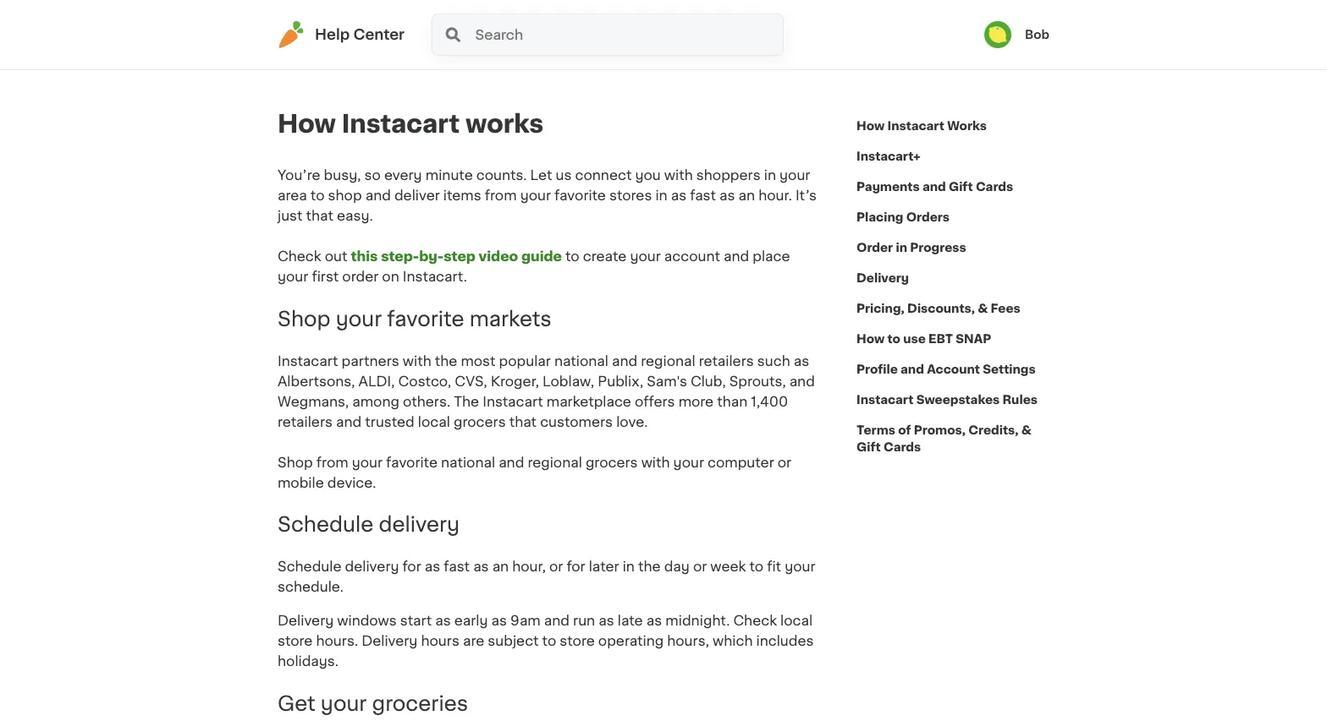 Task type: vqa. For each thing, say whether or not it's contained in the screenshot.
Shop to the bottom
yes



Task type: describe. For each thing, give the bounding box(es) containing it.
0 horizontal spatial retailers
[[278, 415, 333, 429]]

in up hour.
[[764, 168, 776, 182]]

schedule delivery for as fast as an hour, or for later in the day or week to fit your schedule.
[[278, 561, 816, 595]]

shop from your favorite national and regional grocers with your computer or mobile device.
[[278, 456, 791, 490]]

favorite inside shop from your favorite national and regional grocers with your computer or mobile device.
[[386, 456, 438, 470]]

how to use ebt snap link
[[857, 324, 991, 355]]

discounts,
[[907, 303, 975, 315]]

first
[[312, 270, 339, 284]]

shop for shop from your favorite national and regional grocers with your computer or mobile device.
[[278, 456, 313, 470]]

this step-by-step video guide link
[[351, 250, 562, 263]]

as right stores
[[671, 189, 687, 202]]

instacart up every
[[342, 112, 460, 136]]

partners
[[342, 354, 399, 368]]

0 horizontal spatial check
[[278, 250, 321, 263]]

shop
[[328, 189, 362, 202]]

that inside instacart partners with the most popular national and regional retailers such as albertsons, aldi, costco, cvs, kroger, loblaw, publix, sam's club, sprouts, and wegmans, among others. the instacart marketplace offers more than 1,400 retailers and trusted local grocers that customers love.
[[509, 415, 537, 429]]

help
[[315, 28, 350, 42]]

step
[[444, 250, 476, 263]]

your up device.
[[352, 456, 383, 470]]

instacart+
[[857, 151, 921, 163]]

as up hours
[[435, 615, 451, 629]]

check inside delivery windows start as early as 9am and run as late as midnight. check local store hours. delivery hours are subject to store operating hours, which includes holidays.
[[733, 615, 777, 629]]

credits,
[[968, 425, 1019, 437]]

get
[[278, 695, 315, 715]]

snap
[[956, 333, 991, 345]]

and up the orders
[[922, 181, 946, 193]]

placing orders
[[857, 212, 950, 223]]

schedule for schedule delivery
[[278, 515, 373, 536]]

regional inside shop from your favorite national and regional grocers with your computer or mobile device.
[[528, 456, 582, 470]]

terms of promos, credits, & gift cards link
[[857, 416, 1050, 463]]

settings
[[983, 364, 1036, 376]]

how to use ebt snap
[[857, 333, 991, 345]]

fees
[[991, 303, 1021, 315]]

others.
[[403, 395, 450, 409]]

as up subject
[[491, 615, 507, 629]]

2 vertical spatial delivery
[[362, 635, 418, 649]]

you
[[635, 168, 661, 182]]

mobile
[[278, 476, 324, 490]]

area
[[278, 189, 307, 202]]

the inside schedule delivery for as fast as an hour, or for later in the day or week to fit your schedule.
[[638, 561, 661, 574]]

midnight.
[[665, 615, 730, 629]]

instacart partners with the most popular national and regional retailers such as albertsons, aldi, costco, cvs, kroger, loblaw, publix, sam's club, sprouts, and wegmans, among others. the instacart marketplace offers more than 1,400 retailers and trusted local grocers that customers love.
[[278, 354, 815, 429]]

delivery windows start as early as 9am and run as late as midnight. check local store hours. delivery hours are subject to store operating hours, which includes holidays.
[[278, 615, 814, 669]]

marketplace
[[547, 395, 631, 409]]

includes
[[756, 635, 814, 649]]

to inside how to use ebt snap "link"
[[887, 333, 900, 345]]

costco,
[[398, 375, 451, 388]]

1,400
[[751, 395, 788, 409]]

aldi,
[[358, 375, 395, 388]]

delivery for delivery
[[857, 273, 909, 284]]

instacart inside how instacart works link
[[887, 120, 945, 132]]

later
[[589, 561, 619, 574]]

2 for from the left
[[567, 561, 585, 574]]

hours,
[[667, 635, 709, 649]]

1 store from the left
[[278, 635, 313, 649]]

trusted
[[365, 415, 415, 429]]

pricing, discounts, & fees link
[[857, 294, 1021, 324]]

local inside delivery windows start as early as 9am and run as late as midnight. check local store hours. delivery hours are subject to store operating hours, which includes holidays.
[[780, 615, 813, 629]]

the inside instacart partners with the most popular national and regional retailers such as albertsons, aldi, costco, cvs, kroger, loblaw, publix, sam's club, sprouts, and wegmans, among others. the instacart marketplace offers more than 1,400 retailers and trusted local grocers that customers love.
[[435, 354, 457, 368]]

terms of promos, credits, & gift cards
[[857, 425, 1032, 454]]

than
[[717, 395, 748, 409]]

order in progress link
[[857, 233, 966, 263]]

placing orders link
[[857, 202, 950, 233]]

how instacart works
[[857, 120, 987, 132]]

and down such
[[789, 375, 815, 388]]

us
[[556, 168, 572, 182]]

hours
[[421, 635, 459, 649]]

1 vertical spatial favorite
[[387, 309, 464, 329]]

deliver
[[394, 189, 440, 202]]

favorite inside "you're busy, so every minute counts. let us connect you with shoppers in your area to shop and deliver items from your favorite stores in as fast as an hour. it's just that easy."
[[554, 189, 606, 202]]

which
[[713, 635, 753, 649]]

as left the hour,
[[473, 561, 489, 574]]

rules
[[1003, 394, 1038, 406]]

among
[[352, 395, 399, 409]]

shoppers
[[696, 168, 761, 182]]

use
[[903, 333, 926, 345]]

orders
[[906, 212, 950, 223]]

to inside to create your account and place your first order on instacart.
[[565, 250, 580, 263]]

cvs,
[[455, 375, 487, 388]]

1 horizontal spatial cards
[[976, 181, 1013, 193]]

promos,
[[914, 425, 966, 437]]

from inside "you're busy, so every minute counts. let us connect you with shoppers in your area to shop and deliver items from your favorite stores in as fast as an hour. it's just that easy."
[[485, 189, 517, 202]]

as right run
[[599, 615, 614, 629]]

on
[[382, 270, 399, 284]]

your up it's
[[780, 168, 810, 182]]

instacart+ link
[[857, 141, 921, 172]]

by-
[[419, 250, 444, 263]]

to inside schedule delivery for as fast as an hour, or for later in the day or week to fit your schedule.
[[749, 561, 764, 574]]

markets
[[470, 309, 552, 329]]

instacart inside instacart sweepstakes rules link
[[857, 394, 914, 406]]

of
[[898, 425, 911, 437]]

instacart sweepstakes rules link
[[857, 385, 1038, 416]]

sweepstakes
[[916, 394, 1000, 406]]

order
[[857, 242, 893, 254]]

ebt
[[928, 333, 953, 345]]

progress
[[910, 242, 966, 254]]

and inside "you're busy, so every minute counts. let us connect you with shoppers in your area to shop and deliver items from your favorite stores in as fast as an hour. it's just that easy."
[[365, 189, 391, 202]]

late
[[618, 615, 643, 629]]

national inside shop from your favorite national and regional grocers with your computer or mobile device.
[[441, 456, 495, 470]]

you're
[[278, 168, 320, 182]]

this
[[351, 250, 378, 263]]

your inside schedule delivery for as fast as an hour, or for later in the day or week to fit your schedule.
[[785, 561, 816, 574]]

payments and gift cards link
[[857, 172, 1013, 202]]

week
[[710, 561, 746, 574]]

& inside terms of promos, credits, & gift cards
[[1021, 425, 1032, 437]]

connect
[[575, 168, 632, 182]]

offers
[[635, 395, 675, 409]]

regional inside instacart partners with the most popular national and regional retailers such as albertsons, aldi, costco, cvs, kroger, loblaw, publix, sam's club, sprouts, and wegmans, among others. the instacart marketplace offers more than 1,400 retailers and trusted local grocers that customers love.
[[641, 354, 695, 368]]

order
[[342, 270, 379, 284]]

an inside "you're busy, so every minute counts. let us connect you with shoppers in your area to shop and deliver items from your favorite stores in as fast as an hour. it's just that easy."
[[739, 189, 755, 202]]

delivery link
[[857, 263, 909, 294]]

with inside shop from your favorite national and regional grocers with your computer or mobile device.
[[641, 456, 670, 470]]

national inside instacart partners with the most popular national and regional retailers such as albertsons, aldi, costco, cvs, kroger, loblaw, publix, sam's club, sprouts, and wegmans, among others. the instacart marketplace offers more than 1,400 retailers and trusted local grocers that customers love.
[[554, 354, 608, 368]]

customers
[[540, 415, 613, 429]]

let
[[530, 168, 552, 182]]

order in progress
[[857, 242, 966, 254]]

wegmans,
[[278, 395, 349, 409]]

subject
[[488, 635, 539, 649]]

cards inside terms of promos, credits, & gift cards
[[884, 442, 921, 454]]

with inside "you're busy, so every minute counts. let us connect you with shoppers in your area to shop and deliver items from your favorite stores in as fast as an hour. it's just that easy."
[[664, 168, 693, 182]]

it's
[[796, 189, 817, 202]]

shop for shop your favorite markets
[[278, 309, 331, 329]]

fast inside schedule delivery for as fast as an hour, or for later in the day or week to fit your schedule.
[[444, 561, 470, 574]]

grocers inside instacart partners with the most popular national and regional retailers such as albertsons, aldi, costco, cvs, kroger, loblaw, publix, sam's club, sprouts, and wegmans, among others. the instacart marketplace offers more than 1,400 retailers and trusted local grocers that customers love.
[[454, 415, 506, 429]]

groceries
[[372, 695, 468, 715]]

account
[[664, 250, 720, 263]]

albertsons,
[[278, 375, 355, 388]]



Task type: locate. For each thing, give the bounding box(es) containing it.
0 vertical spatial with
[[664, 168, 693, 182]]

and down so
[[365, 189, 391, 202]]

0 horizontal spatial fast
[[444, 561, 470, 574]]

0 vertical spatial retailers
[[699, 354, 754, 368]]

easy.
[[337, 209, 373, 223]]

create
[[583, 250, 627, 263]]

& down rules on the right
[[1021, 425, 1032, 437]]

with up costco,
[[403, 354, 431, 368]]

1 vertical spatial grocers
[[586, 456, 638, 470]]

0 vertical spatial cards
[[976, 181, 1013, 193]]

for left later
[[567, 561, 585, 574]]

instacart.
[[403, 270, 467, 284]]

profile and account settings link
[[857, 355, 1036, 385]]

your down 'let'
[[520, 189, 551, 202]]

help center
[[315, 28, 405, 42]]

your right create
[[630, 250, 661, 263]]

as up start
[[425, 561, 440, 574]]

items
[[443, 189, 481, 202]]

0 horizontal spatial from
[[316, 456, 348, 470]]

0 vertical spatial &
[[978, 303, 988, 315]]

favorite
[[554, 189, 606, 202], [387, 309, 464, 329], [386, 456, 438, 470]]

how instacart works
[[278, 112, 543, 136]]

from up device.
[[316, 456, 348, 470]]

placing
[[857, 212, 903, 223]]

0 vertical spatial check
[[278, 250, 321, 263]]

1 vertical spatial fast
[[444, 561, 470, 574]]

bob
[[1025, 29, 1050, 41]]

& left 'fees'
[[978, 303, 988, 315]]

1 vertical spatial national
[[441, 456, 495, 470]]

an left the hour,
[[492, 561, 509, 574]]

local up the includes
[[780, 615, 813, 629]]

to inside "you're busy, so every minute counts. let us connect you with shoppers in your area to shop and deliver items from your favorite stores in as fast as an hour. it's just that easy."
[[310, 189, 325, 202]]

the left day
[[638, 561, 661, 574]]

your down the order on the top left of page
[[336, 309, 382, 329]]

2 vertical spatial favorite
[[386, 456, 438, 470]]

or right computer
[[778, 456, 791, 470]]

0 horizontal spatial gift
[[857, 442, 881, 454]]

2 horizontal spatial or
[[778, 456, 791, 470]]

place
[[753, 250, 790, 263]]

1 shop from the top
[[278, 309, 331, 329]]

from
[[485, 189, 517, 202], [316, 456, 348, 470]]

grocers inside shop from your favorite national and regional grocers with your computer or mobile device.
[[586, 456, 638, 470]]

and up publix,
[[612, 354, 637, 368]]

or right the hour,
[[549, 561, 563, 574]]

1 horizontal spatial or
[[693, 561, 707, 574]]

shop your favorite markets
[[278, 309, 552, 329]]

popular
[[499, 354, 551, 368]]

how for how instacart works
[[857, 120, 885, 132]]

and down among at the bottom of the page
[[336, 415, 362, 429]]

grocers down love.
[[586, 456, 638, 470]]

check up which
[[733, 615, 777, 629]]

1 horizontal spatial an
[[739, 189, 755, 202]]

1 horizontal spatial delivery
[[362, 635, 418, 649]]

club,
[[691, 375, 726, 388]]

0 vertical spatial fast
[[690, 189, 716, 202]]

0 horizontal spatial an
[[492, 561, 509, 574]]

shop up mobile
[[278, 456, 313, 470]]

favorite down trusted at the bottom left of the page
[[386, 456, 438, 470]]

1 vertical spatial &
[[1021, 425, 1032, 437]]

1 vertical spatial with
[[403, 354, 431, 368]]

0 vertical spatial delivery
[[379, 515, 460, 536]]

1 horizontal spatial check
[[733, 615, 777, 629]]

to create your account and place your first order on instacart.
[[278, 250, 790, 284]]

love.
[[616, 415, 648, 429]]

delivery down windows on the bottom of the page
[[362, 635, 418, 649]]

as down the shoppers
[[719, 189, 735, 202]]

1 horizontal spatial gift
[[949, 181, 973, 193]]

1 vertical spatial schedule
[[278, 561, 342, 574]]

to right subject
[[542, 635, 556, 649]]

more
[[678, 395, 714, 409]]

1 horizontal spatial store
[[560, 635, 595, 649]]

the up costco,
[[435, 354, 457, 368]]

pricing, discounts, & fees
[[857, 303, 1021, 315]]

how instacart works link
[[857, 111, 987, 141]]

how up profile
[[857, 333, 885, 345]]

delivery for schedule delivery
[[379, 515, 460, 536]]

payments
[[857, 181, 920, 193]]

2 horizontal spatial delivery
[[857, 273, 909, 284]]

as inside instacart partners with the most popular national and regional retailers such as albertsons, aldi, costco, cvs, kroger, loblaw, publix, sam's club, sprouts, and wegmans, among others. the instacart marketplace offers more than 1,400 retailers and trusted local grocers that customers love.
[[794, 354, 809, 368]]

and inside delivery windows start as early as 9am and run as late as midnight. check local store hours. delivery hours are subject to store operating hours, which includes holidays.
[[544, 615, 570, 629]]

how up you're at the left
[[278, 112, 336, 136]]

1 horizontal spatial from
[[485, 189, 517, 202]]

most
[[461, 354, 496, 368]]

step-
[[381, 250, 419, 263]]

to left use on the top right
[[887, 333, 900, 345]]

0 vertical spatial national
[[554, 354, 608, 368]]

0 vertical spatial schedule
[[278, 515, 373, 536]]

user avatar image
[[984, 21, 1011, 48]]

pricing,
[[857, 303, 905, 315]]

counts.
[[476, 168, 527, 182]]

how for how to use ebt snap
[[857, 333, 885, 345]]

day
[[664, 561, 690, 574]]

with inside instacart partners with the most popular national and regional retailers such as albertsons, aldi, costco, cvs, kroger, loblaw, publix, sam's club, sprouts, and wegmans, among others. the instacart marketplace offers more than 1,400 retailers and trusted local grocers that customers love.
[[403, 354, 431, 368]]

center
[[353, 28, 405, 42]]

for
[[402, 561, 421, 574], [567, 561, 585, 574]]

0 horizontal spatial or
[[549, 561, 563, 574]]

an down the shoppers
[[739, 189, 755, 202]]

from inside shop from your favorite national and regional grocers with your computer or mobile device.
[[316, 456, 348, 470]]

as
[[671, 189, 687, 202], [719, 189, 735, 202], [794, 354, 809, 368], [425, 561, 440, 574], [473, 561, 489, 574], [435, 615, 451, 629], [491, 615, 507, 629], [599, 615, 614, 629], [646, 615, 662, 629]]

0 horizontal spatial store
[[278, 635, 313, 649]]

your right get
[[321, 695, 367, 715]]

in right later
[[623, 561, 635, 574]]

0 horizontal spatial &
[[978, 303, 988, 315]]

your left computer
[[673, 456, 704, 470]]

2 store from the left
[[560, 635, 595, 649]]

shop
[[278, 309, 331, 329], [278, 456, 313, 470]]

kroger,
[[491, 375, 539, 388]]

0 horizontal spatial delivery
[[278, 615, 334, 629]]

delivery down schedule.
[[278, 615, 334, 629]]

1 horizontal spatial for
[[567, 561, 585, 574]]

check out this step-by-step video guide
[[278, 250, 562, 263]]

fast down the shoppers
[[690, 189, 716, 202]]

with right "you"
[[664, 168, 693, 182]]

fit
[[767, 561, 781, 574]]

0 horizontal spatial cards
[[884, 442, 921, 454]]

regional
[[641, 354, 695, 368], [528, 456, 582, 470]]

and left place on the top of page
[[724, 250, 749, 263]]

local down others. in the left bottom of the page
[[418, 415, 450, 429]]

every
[[384, 168, 422, 182]]

just
[[278, 209, 303, 223]]

instacart up albertsons,
[[278, 354, 338, 368]]

cards down works
[[976, 181, 1013, 193]]

stores
[[609, 189, 652, 202]]

1 vertical spatial an
[[492, 561, 509, 574]]

0 horizontal spatial regional
[[528, 456, 582, 470]]

delivery up pricing,
[[857, 273, 909, 284]]

grocers
[[454, 415, 506, 429], [586, 456, 638, 470]]

how for how instacart works
[[278, 112, 336, 136]]

cards
[[976, 181, 1013, 193], [884, 442, 921, 454]]

that right just
[[306, 209, 333, 223]]

instacart up instacart+
[[887, 120, 945, 132]]

9am
[[510, 615, 541, 629]]

minute
[[425, 168, 473, 182]]

fast inside "you're busy, so every minute counts. let us connect you with shoppers in your area to shop and deliver items from your favorite stores in as fast as an hour. it's just that easy."
[[690, 189, 716, 202]]

or right day
[[693, 561, 707, 574]]

retailers
[[699, 354, 754, 368], [278, 415, 333, 429]]

national down the
[[441, 456, 495, 470]]

computer
[[708, 456, 774, 470]]

store up the 'holidays.'
[[278, 635, 313, 649]]

instacart sweepstakes rules
[[857, 394, 1038, 406]]

and left run
[[544, 615, 570, 629]]

shop inside shop from your favorite national and regional grocers with your computer or mobile device.
[[278, 456, 313, 470]]

regional up sam's
[[641, 354, 695, 368]]

how up instacart+
[[857, 120, 885, 132]]

1 horizontal spatial fast
[[690, 189, 716, 202]]

store down run
[[560, 635, 595, 649]]

or inside shop from your favorite national and regional grocers with your computer or mobile device.
[[778, 456, 791, 470]]

delivery for schedule delivery for as fast as an hour, or for later in the day or week to fit your schedule.
[[345, 561, 399, 574]]

an
[[739, 189, 755, 202], [492, 561, 509, 574]]

as right late
[[646, 615, 662, 629]]

national up loblaw,
[[554, 354, 608, 368]]

1 schedule from the top
[[278, 515, 373, 536]]

in down "you"
[[655, 189, 668, 202]]

the
[[435, 354, 457, 368], [638, 561, 661, 574]]

1 vertical spatial delivery
[[278, 615, 334, 629]]

an inside schedule delivery for as fast as an hour, or for later in the day or week to fit your schedule.
[[492, 561, 509, 574]]

account
[[927, 364, 980, 376]]

Search search field
[[474, 14, 783, 55]]

0 horizontal spatial grocers
[[454, 415, 506, 429]]

as right such
[[794, 354, 809, 368]]

with down love.
[[641, 456, 670, 470]]

0 vertical spatial gift
[[949, 181, 973, 193]]

delivery for delivery windows start as early as 9am and run as late as midnight. check local store hours. delivery hours are subject to store operating hours, which includes holidays.
[[278, 615, 334, 629]]

1 vertical spatial that
[[509, 415, 537, 429]]

to left fit
[[749, 561, 764, 574]]

0 horizontal spatial local
[[418, 415, 450, 429]]

regional down customers
[[528, 456, 582, 470]]

gift
[[949, 181, 973, 193], [857, 442, 881, 454]]

schedule up schedule.
[[278, 561, 342, 574]]

out
[[325, 250, 347, 263]]

0 vertical spatial the
[[435, 354, 457, 368]]

1 horizontal spatial regional
[[641, 354, 695, 368]]

busy,
[[324, 168, 361, 182]]

and inside to create your account and place your first order on instacart.
[[724, 250, 749, 263]]

1 horizontal spatial that
[[509, 415, 537, 429]]

1 vertical spatial check
[[733, 615, 777, 629]]

in right order
[[896, 242, 907, 254]]

local inside instacart partners with the most popular national and regional retailers such as albertsons, aldi, costco, cvs, kroger, loblaw, publix, sam's club, sprouts, and wegmans, among others. the instacart marketplace offers more than 1,400 retailers and trusted local grocers that customers love.
[[418, 415, 450, 429]]

cards down of
[[884, 442, 921, 454]]

grocers down the
[[454, 415, 506, 429]]

and inside shop from your favorite national and regional grocers with your computer or mobile device.
[[499, 456, 524, 470]]

to inside delivery windows start as early as 9am and run as late as midnight. check local store hours. delivery hours are subject to store operating hours, which includes holidays.
[[542, 635, 556, 649]]

to right area
[[310, 189, 325, 202]]

0 vertical spatial an
[[739, 189, 755, 202]]

1 horizontal spatial local
[[780, 615, 813, 629]]

retailers up club,
[[699, 354, 754, 368]]

schedule down mobile
[[278, 515, 373, 536]]

2 vertical spatial with
[[641, 456, 670, 470]]

1 vertical spatial gift
[[857, 442, 881, 454]]

to right guide at the top of page
[[565, 250, 580, 263]]

gift inside terms of promos, credits, & gift cards
[[857, 442, 881, 454]]

store
[[278, 635, 313, 649], [560, 635, 595, 649]]

that
[[306, 209, 333, 223], [509, 415, 537, 429]]

1 horizontal spatial the
[[638, 561, 661, 574]]

2 shop from the top
[[278, 456, 313, 470]]

1 for from the left
[[402, 561, 421, 574]]

how inside "link"
[[857, 333, 885, 345]]

windows
[[337, 615, 397, 629]]

favorite down us at top left
[[554, 189, 606, 202]]

gift up the orders
[[949, 181, 973, 193]]

0 horizontal spatial national
[[441, 456, 495, 470]]

local
[[418, 415, 450, 429], [780, 615, 813, 629]]

0 vertical spatial local
[[418, 415, 450, 429]]

1 vertical spatial from
[[316, 456, 348, 470]]

for up start
[[402, 561, 421, 574]]

2 schedule from the top
[[278, 561, 342, 574]]

from down counts.
[[485, 189, 517, 202]]

0 vertical spatial from
[[485, 189, 517, 202]]

1 vertical spatial retailers
[[278, 415, 333, 429]]

0 vertical spatial that
[[306, 209, 333, 223]]

your left first
[[278, 270, 308, 284]]

and down instacart partners with the most popular national and regional retailers such as albertsons, aldi, costco, cvs, kroger, loblaw, publix, sam's club, sprouts, and wegmans, among others. the instacart marketplace offers more than 1,400 retailers and trusted local grocers that customers love.
[[499, 456, 524, 470]]

1 vertical spatial shop
[[278, 456, 313, 470]]

payments and gift cards
[[857, 181, 1013, 193]]

0 horizontal spatial that
[[306, 209, 333, 223]]

0 vertical spatial shop
[[278, 309, 331, 329]]

1 vertical spatial delivery
[[345, 561, 399, 574]]

and down use on the top right
[[901, 364, 924, 376]]

1 horizontal spatial national
[[554, 354, 608, 368]]

that inside "you're busy, so every minute counts. let us connect you with shoppers in your area to shop and deliver items from your favorite stores in as fast as an hour. it's just that easy."
[[306, 209, 333, 223]]

check up first
[[278, 250, 321, 263]]

0 vertical spatial favorite
[[554, 189, 606, 202]]

1 horizontal spatial &
[[1021, 425, 1032, 437]]

0 horizontal spatial the
[[435, 354, 457, 368]]

shop down first
[[278, 309, 331, 329]]

loblaw,
[[543, 375, 594, 388]]

such
[[757, 354, 790, 368]]

1 horizontal spatial retailers
[[699, 354, 754, 368]]

fast up 'early'
[[444, 561, 470, 574]]

your right fit
[[785, 561, 816, 574]]

instacart down profile
[[857, 394, 914, 406]]

fast
[[690, 189, 716, 202], [444, 561, 470, 574]]

1 vertical spatial local
[[780, 615, 813, 629]]

schedule inside schedule delivery for as fast as an hour, or for later in the day or week to fit your schedule.
[[278, 561, 342, 574]]

0 vertical spatial grocers
[[454, 415, 506, 429]]

schedule
[[278, 515, 373, 536], [278, 561, 342, 574]]

1 vertical spatial cards
[[884, 442, 921, 454]]

schedule.
[[278, 581, 344, 595]]

in
[[764, 168, 776, 182], [655, 189, 668, 202], [896, 242, 907, 254], [623, 561, 635, 574]]

gift down terms
[[857, 442, 881, 454]]

delivery inside schedule delivery for as fast as an hour, or for later in the day or week to fit your schedule.
[[345, 561, 399, 574]]

are
[[463, 635, 484, 649]]

schedule for schedule delivery for as fast as an hour, or for later in the day or week to fit your schedule.
[[278, 561, 342, 574]]

instacart down the kroger,
[[483, 395, 543, 409]]

that down the kroger,
[[509, 415, 537, 429]]

get your groceries
[[278, 695, 468, 715]]

profile and account settings
[[857, 364, 1036, 376]]

1 horizontal spatial grocers
[[586, 456, 638, 470]]

0 vertical spatial delivery
[[857, 273, 909, 284]]

instacart image
[[278, 21, 305, 48]]

1 vertical spatial the
[[638, 561, 661, 574]]

in inside schedule delivery for as fast as an hour, or for later in the day or week to fit your schedule.
[[623, 561, 635, 574]]

0 horizontal spatial for
[[402, 561, 421, 574]]

favorite down instacart.
[[387, 309, 464, 329]]

1 vertical spatial regional
[[528, 456, 582, 470]]

hours.
[[316, 635, 358, 649]]

0 vertical spatial regional
[[641, 354, 695, 368]]

retailers down wegmans,
[[278, 415, 333, 429]]

help center link
[[278, 21, 405, 48]]



